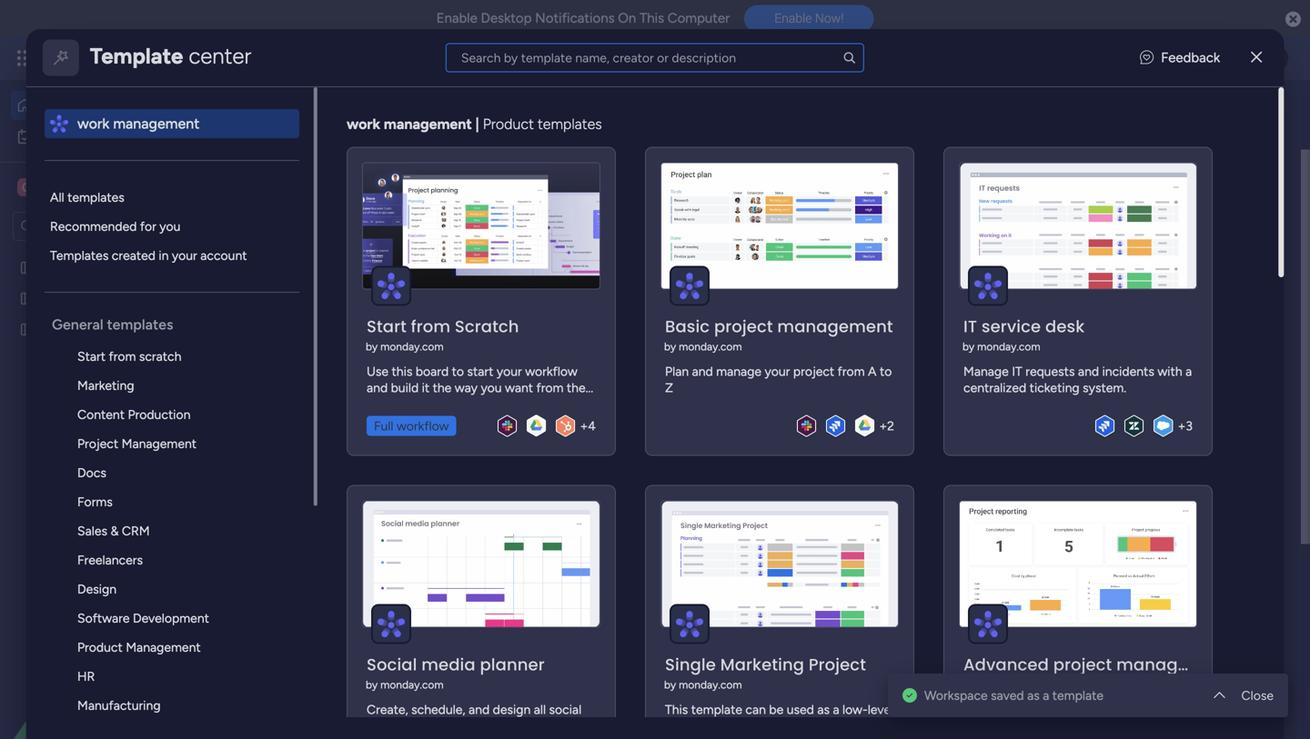 Task type: locate. For each thing, give the bounding box(es) containing it.
0 horizontal spatial start
[[77, 349, 105, 364]]

digital asset management (dam) up start from scratch by monday.com
[[330, 253, 552, 270]]

1 horizontal spatial workflow
[[1095, 199, 1155, 217]]

assets for digital asset management (dam)
[[498, 283, 534, 298]]

with inside boost your workflow in minutes with ready-made templates
[[1230, 199, 1258, 217]]

my right public board 'icon'
[[667, 253, 688, 270]]

0 vertical spatial with
[[1230, 199, 1258, 217]]

monday.com down single
[[679, 679, 742, 692]]

it inside "manage it requests and incidents with a centralized ticketing system."
[[1012, 364, 1022, 380]]

start inside start from scratch by monday.com
[[367, 315, 406, 339]]

by up full
[[366, 340, 378, 354]]

get inside help center element
[[1141, 481, 1160, 496]]

0 horizontal spatial it
[[963, 315, 977, 339]]

1 horizontal spatial redesign
[[463, 476, 521, 493]]

2 vertical spatial your
[[765, 364, 790, 380]]

project inside single marketing project by monday.com
[[809, 654, 866, 677]]

asset
[[377, 253, 413, 270], [82, 260, 112, 276]]

start for scratch
[[367, 315, 406, 339]]

0 vertical spatial public board under template workspace image
[[19, 259, 36, 277]]

0 vertical spatial workflow
[[1095, 199, 1155, 217]]

it up centralized
[[1012, 364, 1022, 380]]

2 vertical spatial project
[[1053, 654, 1112, 677]]

advanced project management by monday.com
[[963, 654, 1232, 692]]

by inside single marketing project by monday.com
[[664, 679, 676, 692]]

list box containing digital asset management (dam)
[[0, 249, 232, 591]]

by for start
[[366, 340, 378, 354]]

by up plan
[[664, 340, 676, 354]]

inspired
[[1089, 320, 1141, 337]]

& left the 'crm'
[[110, 524, 119, 539]]

get left inspired
[[1063, 320, 1085, 337]]

close image
[[1251, 51, 1262, 64]]

2 horizontal spatial requests
[[1026, 364, 1075, 380]]

your for all templates
[[172, 248, 197, 263]]

1 vertical spatial project
[[793, 364, 834, 380]]

with right incidents
[[1158, 364, 1182, 380]]

templates inside explore element
[[67, 190, 124, 205]]

+ up add to favorites icon
[[580, 419, 588, 434]]

your inside plan and manage your project from a to z
[[765, 364, 790, 380]]

contact sales element
[[1010, 529, 1283, 601]]

close button
[[1234, 682, 1281, 711]]

monday.com inside social media planner by monday.com
[[380, 679, 443, 692]]

from left scratch
[[411, 315, 450, 339]]

product management
[[77, 640, 201, 656]]

and
[[692, 364, 713, 380], [1078, 364, 1099, 380], [1117, 481, 1138, 496]]

2 horizontal spatial and
[[1117, 481, 1138, 496]]

templates inside button
[[1140, 261, 1205, 278]]

0 horizontal spatial your
[[172, 248, 197, 263]]

0 vertical spatial a
[[1186, 364, 1192, 380]]

asset inside quick search results list box
[[377, 253, 413, 270]]

management down development
[[126, 640, 201, 656]]

1 vertical spatial website homepage redesign
[[330, 476, 521, 493]]

0 vertical spatial project
[[714, 315, 773, 339]]

roy mann image
[[324, 667, 360, 704]]

1 horizontal spatial (dam)
[[508, 253, 552, 270]]

work
[[147, 48, 180, 68], [77, 115, 109, 132], [347, 116, 380, 133], [62, 129, 90, 144], [327, 283, 354, 298], [664, 283, 692, 298], [327, 505, 354, 521], [664, 505, 692, 521]]

c
[[22, 180, 31, 195]]

with for minutes
[[1230, 199, 1258, 217]]

templates image image
[[1026, 57, 1267, 182]]

2 horizontal spatial +
[[1178, 419, 1186, 434]]

0 horizontal spatial project
[[714, 315, 773, 339]]

your for basic project management
[[765, 364, 790, 380]]

by for social
[[366, 679, 378, 692]]

homepage up start from scratch
[[93, 322, 153, 338]]

monday.com inside it service desk by monday.com
[[977, 340, 1040, 354]]

public board under template workspace image left the general
[[19, 321, 36, 339]]

1 vertical spatial it
[[1012, 364, 1022, 380]]

3 + from the left
[[1178, 419, 1186, 434]]

project
[[77, 436, 118, 452], [809, 654, 866, 677]]

None search field
[[446, 43, 864, 72]]

add to favorites image
[[579, 475, 597, 493]]

1 vertical spatial get
[[1141, 481, 1160, 496]]

start inside work management templates element
[[77, 349, 105, 364]]

plan and manage your project from a to z
[[665, 364, 892, 396]]

0 horizontal spatial in
[[159, 248, 169, 263]]

1 vertical spatial requests
[[1026, 364, 1075, 380]]

work management templates element
[[44, 342, 314, 740]]

sales
[[1133, 547, 1162, 563], [1137, 568, 1165, 583]]

0 horizontal spatial &
[[110, 524, 119, 539]]

project up 'nov'
[[809, 654, 866, 677]]

search image
[[843, 51, 857, 65]]

1 horizontal spatial +
[[879, 419, 887, 434]]

for
[[140, 219, 156, 234]]

website down full
[[330, 476, 385, 493]]

monday.com inside getting started learn how monday.com works
[[1144, 393, 1218, 409]]

requests inside quick search results list box
[[728, 476, 786, 493]]

& for learn
[[1050, 320, 1059, 337]]

1 vertical spatial management
[[126, 640, 201, 656]]

my inside quick search results list box
[[667, 253, 688, 270]]

0 vertical spatial your
[[1063, 199, 1092, 217]]

by inside it service desk by monday.com
[[963, 340, 975, 354]]

in
[[1159, 199, 1170, 217], [159, 248, 169, 263]]

get left support
[[1141, 481, 1160, 496]]

by down social
[[366, 679, 378, 692]]

ready-
[[1021, 221, 1064, 238]]

monday.com for social
[[380, 679, 443, 692]]

account
[[200, 248, 247, 263]]

public board under template workspace image for creative requests
[[19, 290, 36, 308]]

a
[[1186, 364, 1192, 380], [1043, 688, 1049, 704]]

enable now! button
[[745, 5, 874, 32]]

feedback
[[1161, 49, 1220, 66]]

by
[[366, 340, 378, 354], [664, 340, 676, 354], [963, 340, 975, 354], [366, 679, 378, 692], [664, 679, 676, 692], [963, 679, 975, 692]]

work inside option
[[62, 129, 90, 144]]

and for plan
[[692, 364, 713, 380]]

and right plan
[[692, 364, 713, 380]]

started
[[1130, 372, 1172, 388]]

project up the manage at the right of page
[[714, 315, 773, 339]]

1 vertical spatial product
[[77, 640, 122, 656]]

public board image
[[641, 252, 661, 272]]

with
[[1230, 199, 1258, 217], [1158, 364, 1182, 380]]

and inside plan and manage your project from a to z
[[692, 364, 713, 380]]

workflow up made
[[1095, 199, 1155, 217]]

public board under template workspace image
[[19, 259, 36, 277], [19, 321, 36, 339], [641, 475, 661, 495]]

1 horizontal spatial project
[[793, 364, 834, 380]]

(dam) for work management > creative assets
[[508, 253, 552, 270]]

0 vertical spatial website homepage redesign
[[43, 322, 206, 338]]

project for advanced
[[1053, 654, 1112, 677]]

lottie animation element
[[0, 556, 232, 740]]

from
[[411, 315, 450, 339], [109, 349, 136, 364], [838, 364, 865, 380]]

1 horizontal spatial product
[[483, 116, 534, 133]]

website inside quick search results list box
[[330, 476, 385, 493]]

your inside explore element
[[172, 248, 197, 263]]

assets
[[102, 179, 144, 196], [498, 283, 534, 298], [498, 505, 534, 521], [835, 505, 871, 521]]

requests for public board under template workspace icon for creative requests
[[94, 291, 143, 307]]

+ down getting started learn how monday.com works
[[1178, 419, 1186, 434]]

full
[[374, 418, 393, 434]]

2 vertical spatial public board under template workspace image
[[641, 475, 661, 495]]

requests inside "manage it requests and incidents with a centralized ticketing system."
[[1026, 364, 1075, 380]]

1 horizontal spatial &
[[1050, 320, 1059, 337]]

incidents
[[1102, 364, 1154, 380]]

scratch
[[139, 349, 181, 364]]

component image for digital asset management (dam)
[[304, 280, 320, 297]]

work management > main workspace
[[664, 283, 876, 298]]

management down production
[[121, 436, 196, 452]]

by inside basic project management by monday.com
[[664, 340, 676, 354]]

management inside basic project management by monday.com
[[777, 315, 893, 339]]

+ down to
[[879, 419, 887, 434]]

(dam) left add to favorites image
[[508, 253, 552, 270]]

0 horizontal spatial get
[[1063, 320, 1085, 337]]

1 horizontal spatial asset
[[377, 253, 413, 270]]

1 vertical spatial homepage
[[389, 476, 459, 493]]

enable left desktop
[[436, 10, 478, 26]]

1 horizontal spatial get
[[1141, 481, 1160, 496]]

(dam)
[[508, 253, 552, 270], [194, 260, 231, 276]]

sales up our
[[1133, 547, 1162, 563]]

centralized
[[963, 380, 1026, 396]]

enable left the now!
[[775, 11, 812, 26]]

1 vertical spatial in
[[159, 248, 169, 263]]

+ 4
[[580, 419, 596, 434]]

project inside "advanced project management by monday.com"
[[1053, 654, 1112, 677]]

notifications
[[535, 10, 615, 26]]

marketing up content
[[77, 378, 134, 394]]

1 horizontal spatial creative requests
[[667, 476, 786, 493]]

component image for my first board
[[641, 280, 657, 297]]

your down you on the top
[[172, 248, 197, 263]]

1 horizontal spatial requests
[[728, 476, 786, 493]]

content
[[77, 407, 124, 423]]

& right the 'service' on the top right of page
[[1050, 320, 1059, 337]]

from inside work management templates element
[[109, 349, 136, 364]]

(dam) inside quick search results list box
[[508, 253, 552, 270]]

creative requests
[[43, 291, 143, 307], [667, 476, 786, 493]]

project for basic
[[714, 315, 773, 339]]

0 vertical spatial get
[[1063, 320, 1085, 337]]

creative requests inside quick search results list box
[[667, 476, 786, 493]]

website homepage redesign inside quick search results list box
[[330, 476, 521, 493]]

in left minutes
[[1159, 199, 1170, 217]]

website homepage redesign up start from scratch
[[43, 322, 206, 338]]

1 vertical spatial redesign
[[463, 476, 521, 493]]

1 horizontal spatial digital asset management (dam)
[[330, 253, 552, 270]]

0 vertical spatial redesign
[[157, 322, 206, 338]]

2 + from the left
[[879, 419, 887, 434]]

explore templates button
[[1021, 252, 1272, 288]]

monday.com up the "full workflow"
[[380, 340, 443, 354]]

2 horizontal spatial from
[[838, 364, 865, 380]]

work management > creative assets
[[327, 283, 534, 298], [327, 505, 534, 521], [664, 505, 871, 521]]

& inside work management templates element
[[110, 524, 119, 539]]

close
[[1242, 688, 1274, 704]]

0 horizontal spatial website
[[43, 322, 90, 338]]

homepage
[[93, 322, 153, 338], [389, 476, 459, 493]]

>
[[436, 283, 444, 298], [773, 283, 781, 298], [436, 505, 444, 521], [773, 505, 781, 521]]

1 horizontal spatial my
[[667, 253, 688, 270]]

search everything image
[[1152, 49, 1170, 67]]

1 horizontal spatial website
[[330, 476, 385, 493]]

from left a
[[838, 364, 865, 380]]

scratch
[[455, 315, 519, 339]]

recently visited
[[307, 69, 428, 88]]

1 vertical spatial with
[[1158, 364, 1182, 380]]

by left "saved"
[[963, 679, 975, 692]]

1 horizontal spatial in
[[1159, 199, 1170, 217]]

public board under template workspace image left the 'templates'
[[19, 259, 36, 277]]

with inside "manage it requests and incidents with a centralized ticketing system."
[[1158, 364, 1182, 380]]

0 vertical spatial &
[[1050, 320, 1059, 337]]

creative
[[42, 179, 98, 196], [447, 283, 495, 298], [43, 291, 91, 307], [667, 476, 725, 493], [447, 505, 495, 521], [784, 505, 832, 521]]

project inside basic project management by monday.com
[[714, 315, 773, 339]]

redesign inside quick search results list box
[[463, 476, 521, 493]]

roy
[[371, 666, 395, 683]]

1 enable from the left
[[436, 10, 478, 26]]

product down software
[[77, 640, 122, 656]]

creative assets
[[42, 179, 144, 196]]

and inside help center element
[[1117, 481, 1138, 496]]

project up template
[[1053, 654, 1112, 677]]

1 horizontal spatial a
[[1186, 364, 1192, 380]]

asset for management
[[377, 253, 413, 270]]

your up made
[[1063, 199, 1092, 217]]

workspace image
[[17, 177, 35, 197]]

digital asset management (dam) down for
[[43, 260, 231, 276]]

website
[[43, 322, 90, 338], [330, 476, 385, 493]]

marketing right single
[[720, 654, 804, 677]]

+ for basic
[[879, 419, 887, 434]]

0 horizontal spatial asset
[[82, 260, 112, 276]]

and left support
[[1117, 481, 1138, 496]]

and up system.
[[1078, 364, 1099, 380]]

my
[[42, 129, 59, 144], [667, 253, 688, 270]]

0 horizontal spatial my
[[42, 129, 59, 144]]

1 horizontal spatial your
[[765, 364, 790, 380]]

monday.com inside "advanced project management by monday.com"
[[977, 679, 1040, 692]]

by down single
[[664, 679, 676, 692]]

it
[[963, 315, 977, 339], [1012, 364, 1022, 380]]

1 horizontal spatial digital
[[330, 253, 374, 270]]

sales right our
[[1137, 568, 1165, 583]]

0 vertical spatial in
[[1159, 199, 1170, 217]]

0 horizontal spatial project
[[77, 436, 118, 452]]

0 horizontal spatial product
[[77, 640, 122, 656]]

requests
[[94, 291, 143, 307], [1026, 364, 1075, 380], [728, 476, 786, 493]]

1 vertical spatial project
[[809, 654, 866, 677]]

my down home
[[42, 129, 59, 144]]

in down you on the top
[[159, 248, 169, 263]]

by inside start from scratch by monday.com
[[366, 340, 378, 354]]

website homepage redesign down the "full workflow"
[[330, 476, 521, 493]]

monday.com inside single marketing project by monday.com
[[679, 679, 742, 692]]

template
[[90, 43, 183, 69]]

show all
[[600, 561, 647, 576]]

0 horizontal spatial digital asset management (dam)
[[43, 260, 231, 276]]

monday.com down social
[[380, 679, 443, 692]]

1 vertical spatial learn
[[1082, 393, 1113, 409]]

1 horizontal spatial start
[[367, 315, 406, 339]]

monday.com inside basic project management by monday.com
[[679, 340, 742, 354]]

0 vertical spatial my
[[42, 129, 59, 144]]

recently
[[307, 69, 374, 88]]

public board under template workspace image for website homepage redesign
[[304, 475, 324, 495]]

digital inside quick search results list box
[[330, 253, 374, 270]]

learn inside help center element
[[1082, 481, 1113, 496]]

center
[[189, 43, 251, 69]]

homepage inside quick search results list box
[[389, 476, 459, 493]]

learn and get support
[[1082, 481, 1208, 496]]

Search by template name, creator or description search field
[[446, 43, 864, 72]]

monday.com up + 3
[[1144, 393, 1218, 409]]

2 horizontal spatial project
[[1053, 654, 1112, 677]]

learn inside getting started learn how monday.com works
[[1082, 393, 1113, 409]]

get
[[1063, 320, 1085, 337], [1141, 481, 1160, 496]]

0 vertical spatial project
[[77, 436, 118, 452]]

my inside option
[[42, 129, 59, 144]]

creative requests inside list box
[[43, 291, 143, 307]]

2 enable from the left
[[775, 11, 812, 26]]

get for inspired
[[1063, 320, 1085, 337]]

learn & get inspired
[[1010, 320, 1141, 337]]

by inside "advanced project management by monday.com"
[[963, 679, 975, 692]]

0 horizontal spatial marketing
[[77, 378, 134, 394]]

list box containing work management
[[44, 87, 317, 740]]

monday.com
[[380, 340, 443, 354], [679, 340, 742, 354], [977, 340, 1040, 354], [1144, 393, 1218, 409], [380, 679, 443, 692], [679, 679, 742, 692], [977, 679, 1040, 692]]

1 horizontal spatial marketing
[[720, 654, 804, 677]]

social
[[367, 654, 417, 677]]

by up manage
[[963, 340, 975, 354]]

product right |
[[483, 116, 534, 133]]

saved
[[991, 688, 1024, 704]]

1 horizontal spatial with
[[1230, 199, 1258, 217]]

0 horizontal spatial homepage
[[93, 322, 153, 338]]

monday.com for advanced
[[977, 679, 1040, 692]]

assets for creative requests
[[835, 505, 871, 521]]

get for support
[[1141, 481, 1160, 496]]

template
[[1053, 688, 1104, 704]]

workflow right full
[[396, 418, 449, 434]]

asset down search in workspace field
[[82, 260, 112, 276]]

list box
[[44, 87, 317, 740], [0, 249, 232, 591]]

> for management
[[436, 283, 444, 298]]

templates inside heading
[[107, 316, 173, 333]]

project down basic project management by monday.com
[[793, 364, 834, 380]]

main
[[784, 283, 811, 298]]

public board under template workspace image right add to favorites icon
[[641, 475, 661, 495]]

project
[[714, 315, 773, 339], [793, 364, 834, 380], [1053, 654, 1112, 677]]

monday.com down the 'service' on the top right of page
[[977, 340, 1040, 354]]

1 vertical spatial your
[[172, 248, 197, 263]]

(dam) up general templates heading
[[194, 260, 231, 276]]

marketing inside work management templates element
[[77, 378, 134, 394]]

0 horizontal spatial requests
[[94, 291, 143, 307]]

public board under template workspace image
[[304, 252, 324, 272], [19, 290, 36, 308], [304, 475, 324, 495]]

&
[[1050, 320, 1059, 337], [110, 524, 119, 539]]

1 vertical spatial public board under template workspace image
[[19, 290, 36, 308]]

1 horizontal spatial homepage
[[389, 476, 459, 493]]

computer
[[668, 10, 730, 26]]

project down content
[[77, 436, 118, 452]]

1 vertical spatial workflow
[[396, 418, 449, 434]]

0 vertical spatial it
[[963, 315, 977, 339]]

creative inside workspace selection element
[[42, 179, 98, 196]]

(inbox)
[[404, 606, 458, 625]]

show
[[600, 561, 632, 576]]

it left the 'service' on the top right of page
[[963, 315, 977, 339]]

digital for work
[[330, 253, 374, 270]]

general
[[52, 316, 103, 333]]

2 vertical spatial public board under template workspace image
[[304, 475, 324, 495]]

enable inside button
[[775, 11, 812, 26]]

1 vertical spatial my
[[667, 253, 688, 270]]

1 vertical spatial public board under template workspace image
[[19, 321, 36, 339]]

1 horizontal spatial enable
[[775, 11, 812, 26]]

with for incidents
[[1158, 364, 1182, 380]]

from for scratch
[[109, 349, 136, 364]]

website up start from scratch
[[43, 322, 90, 338]]

0 horizontal spatial creative requests
[[43, 291, 143, 307]]

boost your workflow in minutes with ready-made templates
[[1021, 199, 1258, 238]]

your down basic project management by monday.com
[[765, 364, 790, 380]]

explore templates
[[1088, 261, 1205, 278]]

Search in workspace field
[[38, 216, 152, 237]]

0 vertical spatial requests
[[94, 291, 143, 307]]

from inside start from scratch by monday.com
[[411, 315, 450, 339]]

0 horizontal spatial with
[[1158, 364, 1182, 380]]

learn for learn & get inspired
[[1010, 320, 1046, 337]]

monday.com inside start from scratch by monday.com
[[380, 340, 443, 354]]

0 vertical spatial public board under template workspace image
[[304, 252, 324, 272]]

1 vertical spatial website
[[330, 476, 385, 493]]

asset up start from scratch by monday.com
[[377, 253, 413, 270]]

0 horizontal spatial from
[[109, 349, 136, 364]]

1 vertical spatial &
[[110, 524, 119, 539]]

0 horizontal spatial digital
[[43, 260, 79, 276]]

monday.com down basic
[[679, 340, 742, 354]]

digital asset management (dam) inside quick search results list box
[[330, 253, 552, 270]]

home link
[[11, 91, 221, 120]]

homepage down the "full workflow"
[[389, 476, 459, 493]]

0 vertical spatial website
[[43, 322, 90, 338]]

my first board
[[667, 253, 762, 270]]

by inside social media planner by monday.com
[[366, 679, 378, 692]]

2
[[887, 419, 894, 434]]

a right started
[[1186, 364, 1192, 380]]

with right minutes
[[1230, 199, 1258, 217]]

1 horizontal spatial website homepage redesign
[[330, 476, 521, 493]]

home
[[40, 98, 75, 113]]

1 horizontal spatial project
[[809, 654, 866, 677]]

management
[[121, 436, 196, 452], [126, 640, 201, 656]]

2 horizontal spatial your
[[1063, 199, 1092, 217]]

templates
[[50, 248, 108, 263]]

from inside plan and manage your project from a to z
[[838, 364, 865, 380]]

component image for creative requests
[[641, 503, 657, 520]]

from down general templates
[[109, 349, 136, 364]]

basic
[[665, 315, 710, 339]]

component image
[[304, 280, 320, 297], [641, 280, 657, 297], [304, 503, 320, 520], [641, 503, 657, 520]]

a right as
[[1043, 688, 1049, 704]]

monday
[[81, 48, 143, 68]]

by for basic
[[664, 340, 676, 354]]

getting
[[1082, 372, 1127, 388]]

1 horizontal spatial and
[[1078, 364, 1099, 380]]

to
[[880, 364, 892, 380]]

monday.com down advanced
[[977, 679, 1040, 692]]

crm
[[122, 524, 150, 539]]

option
[[0, 252, 232, 255]]



Task type: vqa. For each thing, say whether or not it's contained in the screenshot.
the 'New' to the right
no



Task type: describe. For each thing, give the bounding box(es) containing it.
requests for public board under template workspace image related to creative requests
[[728, 476, 786, 493]]

templates for all templates
[[67, 190, 124, 205]]

project management
[[77, 436, 196, 452]]

0 horizontal spatial redesign
[[157, 322, 206, 338]]

all
[[635, 561, 647, 576]]

my work
[[42, 129, 90, 144]]

+ for it
[[1178, 419, 1186, 434]]

management for product management
[[126, 640, 201, 656]]

manage
[[963, 364, 1009, 380]]

public board under template workspace image for digital asset management (dam)
[[304, 252, 324, 272]]

a
[[868, 364, 877, 380]]

desktop
[[481, 10, 532, 26]]

forms
[[77, 495, 112, 510]]

boost
[[1021, 199, 1059, 217]]

product inside work management templates element
[[77, 640, 122, 656]]

on
[[618, 10, 636, 26]]

creative requests for public board under template workspace icon for creative requests
[[43, 291, 143, 307]]

getting started element
[[1010, 354, 1283, 427]]

mann
[[398, 666, 432, 683]]

management for project management
[[121, 436, 196, 452]]

lottie animation image
[[0, 556, 232, 740]]

content production
[[77, 407, 190, 423]]

component image for website homepage redesign
[[304, 503, 320, 520]]

+ 2
[[879, 419, 894, 434]]

work inside list box
[[77, 115, 109, 132]]

recommended for you
[[50, 219, 180, 234]]

minutes
[[1174, 199, 1226, 217]]

contact
[[1082, 547, 1130, 563]]

> for redesign
[[436, 505, 444, 521]]

templates for explore templates
[[1140, 261, 1205, 278]]

work management
[[77, 115, 199, 132]]

desk
[[1045, 315, 1085, 339]]

sales & crm
[[77, 524, 150, 539]]

help center element
[[1010, 441, 1283, 514]]

software development
[[77, 611, 209, 627]]

0 horizontal spatial a
[[1043, 688, 1049, 704]]

meet
[[1082, 568, 1111, 583]]

marketing inside single marketing project by monday.com
[[720, 654, 804, 677]]

start from scratch
[[77, 349, 181, 364]]

work management > creative assets for redesign
[[327, 505, 534, 521]]

help
[[1233, 693, 1266, 712]]

monday.com for basic
[[679, 340, 742, 354]]

templates for general templates
[[107, 316, 173, 333]]

(dam) for creative requests
[[194, 260, 231, 276]]

media
[[421, 654, 475, 677]]

quick search results list box
[[281, 90, 966, 554]]

getting started learn how monday.com works
[[1082, 372, 1254, 409]]

monday.com for single
[[679, 679, 742, 692]]

close recently visited image
[[281, 68, 303, 90]]

it inside it service desk by monday.com
[[963, 315, 977, 339]]

1 + from the left
[[580, 419, 588, 434]]

workspace
[[814, 283, 876, 298]]

v2 user feedback image
[[1140, 48, 1154, 68]]

creative requests for public board under template workspace image related to creative requests
[[667, 476, 786, 493]]

works
[[1221, 393, 1254, 409]]

|
[[475, 116, 479, 133]]

public board under template workspace image for digital asset management (dam)
[[19, 259, 36, 277]]

explore element
[[44, 183, 314, 270]]

help button
[[1218, 688, 1281, 718]]

my work option
[[11, 122, 221, 151]]

feedback link
[[1140, 48, 1220, 68]]

full workflow
[[374, 418, 449, 434]]

templates inside boost your workflow in minutes with ready-made templates
[[1103, 221, 1169, 238]]

board
[[723, 253, 762, 270]]

start from scratch by monday.com
[[366, 315, 519, 354]]

digital for creative
[[43, 260, 79, 276]]

asset for requests
[[82, 260, 112, 276]]

17,
[[873, 677, 889, 694]]

explore
[[1088, 261, 1136, 278]]

0 horizontal spatial workflow
[[396, 418, 449, 434]]

sales
[[77, 524, 107, 539]]

show all button
[[593, 554, 655, 583]]

as
[[1027, 688, 1040, 704]]

templates created in your account
[[50, 248, 247, 263]]

you
[[159, 219, 180, 234]]

0 vertical spatial sales
[[1133, 547, 1162, 563]]

template center
[[90, 43, 251, 69]]

service
[[982, 315, 1041, 339]]

general templates
[[52, 316, 173, 333]]

monday.com for start
[[380, 340, 443, 354]]

work management > creative assets for management
[[327, 283, 534, 298]]

monday work management
[[81, 48, 283, 68]]

enable desktop notifications on this computer
[[436, 10, 730, 26]]

by for advanced
[[963, 679, 975, 692]]

john smith image
[[1259, 44, 1288, 73]]

0 horizontal spatial website homepage redesign
[[43, 322, 206, 338]]

digital asset management (dam) for management
[[330, 253, 552, 270]]

your inside boost your workflow in minutes with ready-made templates
[[1063, 199, 1092, 217]]

1
[[473, 608, 478, 623]]

experts
[[1168, 568, 1210, 583]]

production
[[128, 407, 190, 423]]

all
[[50, 190, 64, 205]]

assets for website homepage redesign
[[498, 505, 534, 521]]

created
[[112, 248, 155, 263]]

and inside "manage it requests and incidents with a centralized ticketing system."
[[1078, 364, 1099, 380]]

project inside work management templates element
[[77, 436, 118, 452]]

by for single
[[664, 679, 676, 692]]

enable now!
[[775, 11, 844, 26]]

software
[[77, 611, 129, 627]]

our
[[1115, 568, 1133, 583]]

system.
[[1083, 380, 1127, 396]]

public board under template workspace image for creative requests
[[641, 475, 661, 495]]

in inside explore element
[[159, 248, 169, 263]]

advanced
[[963, 654, 1049, 677]]

general templates heading
[[52, 315, 314, 335]]

3
[[1186, 419, 1193, 434]]

workspace selection element
[[17, 177, 146, 200]]

planner
[[480, 654, 545, 677]]

1 vertical spatial sales
[[1137, 568, 1165, 583]]

add to favorites image
[[579, 252, 597, 270]]

4
[[588, 419, 596, 434]]

a inside "manage it requests and incidents with a centralized ticketing system."
[[1186, 364, 1192, 380]]

recommended
[[50, 219, 137, 234]]

workspace
[[925, 688, 988, 704]]

z
[[665, 380, 673, 396]]

hr
[[77, 669, 95, 685]]

monday.com for it
[[977, 340, 1040, 354]]

home option
[[11, 91, 221, 120]]

select product image
[[16, 49, 35, 67]]

contact sales meet our sales experts
[[1082, 547, 1210, 583]]

2023
[[892, 677, 924, 694]]

enable for enable now!
[[775, 11, 812, 26]]

and for learn
[[1117, 481, 1138, 496]]

in inside boost your workflow in minutes with ready-made templates
[[1159, 199, 1170, 217]]

from for scratch
[[411, 315, 450, 339]]

my for my first board
[[667, 253, 688, 270]]

how
[[1117, 393, 1141, 409]]

this
[[640, 10, 664, 26]]

update
[[307, 606, 362, 625]]

0 vertical spatial product
[[483, 116, 534, 133]]

assets inside workspace selection element
[[102, 179, 144, 196]]

nov
[[844, 677, 869, 694]]

learn for learn and get support
[[1082, 481, 1113, 496]]

help image
[[1192, 49, 1210, 67]]

enable for enable desktop notifications on this computer
[[436, 10, 478, 26]]

digital asset management (dam) for requests
[[43, 260, 231, 276]]

by for it
[[963, 340, 975, 354]]

workflow inside boost your workflow in minutes with ready-made templates
[[1095, 199, 1155, 217]]

& for sales
[[110, 524, 119, 539]]

start for scratch
[[77, 349, 105, 364]]

project inside plan and manage your project from a to z
[[793, 364, 834, 380]]

dapulse close image
[[1286, 10, 1301, 29]]

my for my work
[[42, 129, 59, 144]]

management inside "advanced project management by monday.com"
[[1116, 654, 1232, 677]]

manage
[[716, 364, 762, 380]]

monday.com for getting
[[1144, 393, 1218, 409]]

freelancers
[[77, 553, 143, 568]]

0 vertical spatial homepage
[[93, 322, 153, 338]]

> for board
[[773, 283, 781, 298]]

social media planner by monday.com
[[366, 654, 545, 692]]

roy mann nov 17, 2023
[[371, 666, 924, 694]]

public board under template workspace image for website homepage redesign
[[19, 321, 36, 339]]

made
[[1064, 221, 1100, 238]]

basic project management by monday.com
[[664, 315, 893, 354]]



